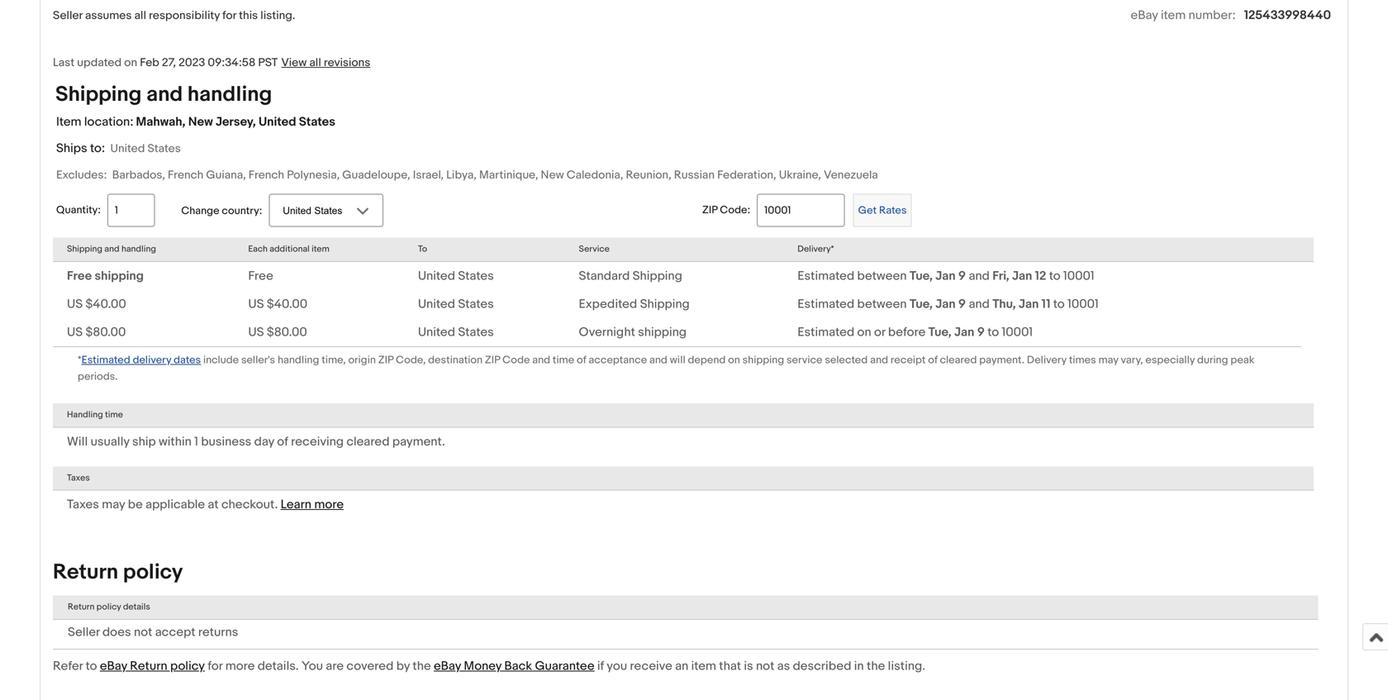 Task type: describe. For each thing, give the bounding box(es) containing it.
2 the from the left
[[867, 659, 886, 674]]

0 horizontal spatial handling
[[121, 244, 156, 255]]

ebay item number: 125433998440
[[1131, 8, 1332, 23]]

1 horizontal spatial zip
[[485, 354, 500, 367]]

be
[[128, 497, 143, 512]]

* estimated delivery dates
[[78, 354, 201, 367]]

handling inside the include seller's handling time, origin zip code, destination zip code and time of acceptance and will depend on shipping service selected and receipt of cleared payment. delivery times may vary, especially during peak periods.
[[278, 354, 319, 367]]

delivery*
[[798, 244, 835, 255]]

peak
[[1231, 354, 1255, 367]]

0 horizontal spatial of
[[277, 434, 288, 449]]

ebay return policy link
[[100, 659, 205, 674]]

selected
[[825, 354, 868, 367]]

item location: mahwah, new jersey, united states
[[56, 114, 336, 129]]

overnight shipping
[[579, 325, 687, 340]]

11
[[1042, 297, 1051, 312]]

revisions
[[324, 56, 371, 70]]

last
[[53, 56, 75, 70]]

to down thu,
[[988, 325, 1000, 340]]

2 horizontal spatial ebay
[[1131, 8, 1159, 23]]

Quantity: text field
[[107, 194, 155, 227]]

details
[[123, 602, 150, 613]]

2 vertical spatial return
[[130, 659, 168, 674]]

within
[[159, 434, 192, 449]]

as
[[778, 659, 791, 674]]

reunion,
[[626, 168, 672, 182]]

overnight
[[579, 325, 636, 340]]

pst
[[258, 56, 278, 70]]

return policy
[[53, 560, 183, 585]]

and up mahwah,
[[146, 82, 183, 107]]

to:
[[90, 141, 105, 156]]

us down "each"
[[248, 297, 264, 312]]

business
[[201, 434, 252, 449]]

9 for fri,
[[959, 269, 966, 284]]

fri,
[[993, 269, 1010, 284]]

10001 for estimated between tue, jan 9 and thu, jan 11 to 10001
[[1068, 297, 1099, 312]]

learn
[[281, 497, 312, 512]]

1 horizontal spatial of
[[577, 354, 587, 367]]

country:
[[222, 205, 262, 217]]

2 vertical spatial item
[[692, 659, 717, 674]]

estimated between tue, jan 9 and thu, jan 11 to 10001
[[798, 297, 1099, 312]]

seller does not accept returns
[[68, 625, 238, 640]]

or
[[875, 325, 886, 340]]

1 vertical spatial payment.
[[393, 434, 445, 449]]

origin
[[348, 354, 376, 367]]

0 horizontal spatial zip
[[378, 354, 394, 367]]

shipping up 'overnight shipping'
[[640, 297, 690, 312]]

2 vertical spatial 9
[[978, 325, 985, 340]]

1 us $40.00 from the left
[[67, 297, 126, 312]]

1 vertical spatial all
[[309, 56, 321, 70]]

that
[[719, 659, 742, 674]]

back
[[505, 659, 532, 674]]

payment. inside the include seller's handling time, origin zip code, destination zip code and time of acceptance and will depend on shipping service selected and receipt of cleared payment. delivery times may vary, especially during peak periods.
[[980, 354, 1025, 367]]

return for return policy
[[53, 560, 118, 585]]

guadeloupe,
[[343, 168, 411, 182]]

ukraine,
[[779, 168, 822, 182]]

1
[[194, 434, 198, 449]]

receiving
[[291, 434, 344, 449]]

0 vertical spatial listing.
[[261, 8, 295, 23]]

zip code:
[[703, 204, 751, 216]]

0 vertical spatial new
[[188, 114, 213, 129]]

and right code
[[533, 354, 551, 367]]

excludes:
[[56, 168, 107, 182]]

estimated on or before tue, jan 9 to 10001
[[798, 325, 1033, 340]]

2 french from the left
[[249, 168, 284, 182]]

united for us $80.00
[[418, 325, 455, 340]]

quantity:
[[56, 204, 101, 216]]

time inside the include seller's handling time, origin zip code, destination zip code and time of acceptance and will depend on shipping service selected and receipt of cleared payment. delivery times may vary, especially during peak periods.
[[553, 354, 575, 367]]

jan up the estimated between tue, jan 9 and thu, jan 11 to 10001
[[936, 269, 956, 284]]

israel,
[[413, 168, 444, 182]]

2 horizontal spatial zip
[[703, 204, 718, 216]]

federation,
[[718, 168, 777, 182]]

handling time
[[67, 410, 123, 420]]

us up *
[[67, 325, 83, 340]]

change
[[181, 205, 219, 217]]

united inside the ships to: united states
[[110, 142, 145, 156]]

excludes: barbados, french guiana, french polynesia, guadeloupe, israel, libya, martinique, new caledonia, reunion, russian federation, ukraine, venezuela
[[56, 168, 879, 182]]

may inside the include seller's handling time, origin zip code, destination zip code and time of acceptance and will depend on shipping service selected and receipt of cleared payment. delivery times may vary, especially during peak periods.
[[1099, 354, 1119, 367]]

covered
[[347, 659, 394, 674]]

will usually ship within 1 business day of receiving cleared payment.
[[67, 434, 445, 449]]

1 vertical spatial more
[[225, 659, 255, 674]]

united states for $40.00
[[418, 297, 494, 312]]

ships to: united states
[[56, 141, 181, 156]]

tue, for fri, jan 12
[[910, 269, 933, 284]]

venezuela
[[824, 168, 879, 182]]

1 us $80.00 from the left
[[67, 325, 126, 340]]

mahwah,
[[136, 114, 186, 129]]

before
[[889, 325, 926, 340]]

to right the 11
[[1054, 297, 1065, 312]]

united states for $80.00
[[418, 325, 494, 340]]

this
[[239, 8, 258, 23]]

standard
[[579, 269, 630, 284]]

10001 for estimated between tue, jan 9 and fri, jan 12 to 10001
[[1064, 269, 1095, 284]]

updated
[[77, 56, 122, 70]]

barbados,
[[112, 168, 165, 182]]

standard shipping
[[579, 269, 683, 284]]

shipping for overnight shipping
[[638, 325, 687, 340]]

times
[[1070, 354, 1097, 367]]

shipping for free shipping
[[95, 269, 144, 284]]

2 vertical spatial policy
[[170, 659, 205, 674]]

us down "free shipping"
[[67, 297, 83, 312]]

125433998440
[[1245, 8, 1332, 23]]

and down or
[[871, 354, 889, 367]]

polynesia,
[[287, 168, 340, 182]]

1 $80.00 from the left
[[86, 325, 126, 340]]

free for free
[[248, 269, 273, 284]]

09:34:58
[[208, 56, 256, 70]]

ebay money back guarantee link
[[434, 659, 595, 674]]

code
[[503, 354, 530, 367]]

1 horizontal spatial new
[[541, 168, 564, 182]]

9 for thu,
[[959, 297, 966, 312]]

return policy details
[[68, 602, 150, 613]]

receive
[[630, 659, 673, 674]]

and left will on the left
[[650, 354, 668, 367]]

estimated for estimated on or before tue, jan 9 to 10001
[[798, 325, 855, 340]]

0 horizontal spatial cleared
[[347, 434, 390, 449]]

2 horizontal spatial item
[[1161, 8, 1186, 23]]

0 horizontal spatial not
[[134, 625, 152, 640]]

an
[[675, 659, 689, 674]]

jan down the estimated between tue, jan 9 and fri, jan 12 to 10001
[[936, 297, 956, 312]]

expedited shipping
[[579, 297, 690, 312]]

1 vertical spatial may
[[102, 497, 125, 512]]

day
[[254, 434, 274, 449]]

destination
[[428, 354, 483, 367]]

vary,
[[1121, 354, 1144, 367]]

will
[[670, 354, 686, 367]]

shipping inside the include seller's handling time, origin zip code, destination zip code and time of acceptance and will depend on shipping service selected and receipt of cleared payment. delivery times may vary, especially during peak periods.
[[743, 354, 785, 367]]

especially
[[1146, 354, 1195, 367]]

you
[[607, 659, 627, 674]]

1 vertical spatial for
[[208, 659, 223, 674]]

united for us $40.00
[[418, 297, 455, 312]]

applicable
[[146, 497, 205, 512]]

each
[[248, 244, 268, 255]]

dates
[[174, 354, 201, 367]]

libya,
[[447, 168, 477, 182]]

1 horizontal spatial ebay
[[434, 659, 461, 674]]

additional
[[270, 244, 310, 255]]

states for us $80.00
[[458, 325, 494, 340]]

get
[[859, 204, 877, 217]]

responsibility
[[149, 8, 220, 23]]

1 $40.00 from the left
[[86, 297, 126, 312]]

seller for seller does not accept returns
[[68, 625, 100, 640]]

caledonia,
[[567, 168, 624, 182]]

27,
[[162, 56, 176, 70]]

ships
[[56, 141, 87, 156]]

change country:
[[181, 205, 262, 217]]



Task type: locate. For each thing, give the bounding box(es) containing it.
on left or
[[858, 325, 872, 340]]

0 vertical spatial return
[[53, 560, 118, 585]]

jersey,
[[216, 114, 256, 129]]

2 vertical spatial on
[[728, 354, 741, 367]]

0 vertical spatial all
[[134, 8, 146, 23]]

2 free from the left
[[248, 269, 273, 284]]

united for free
[[418, 269, 455, 284]]

time right code
[[553, 354, 575, 367]]

us up seller's
[[248, 325, 264, 340]]

cleared right receipt
[[940, 354, 977, 367]]

does
[[102, 625, 131, 640]]

us $40.00
[[67, 297, 126, 312], [248, 297, 308, 312]]

accept
[[155, 625, 196, 640]]

to right refer
[[86, 659, 97, 674]]

shipping
[[95, 269, 144, 284], [638, 325, 687, 340], [743, 354, 785, 367]]

code,
[[396, 354, 426, 367]]

0 horizontal spatial free
[[67, 269, 92, 284]]

10001 right 12
[[1064, 269, 1095, 284]]

0 vertical spatial shipping
[[95, 269, 144, 284]]

1 vertical spatial new
[[541, 168, 564, 182]]

item right additional
[[312, 244, 330, 255]]

0 horizontal spatial us $80.00
[[67, 325, 126, 340]]

between for estimated between tue, jan 9 and thu, jan 11 to 10001
[[858, 297, 907, 312]]

0 vertical spatial shipping and handling
[[55, 82, 272, 107]]

feb
[[140, 56, 159, 70]]

states for us $40.00
[[458, 297, 494, 312]]

us $80.00
[[67, 325, 126, 340], [248, 325, 307, 340]]

each additional item
[[248, 244, 330, 255]]

handling
[[188, 82, 272, 107], [121, 244, 156, 255], [278, 354, 319, 367]]

ZIP Code: text field
[[757, 194, 845, 227]]

ebay left money
[[434, 659, 461, 674]]

1 horizontal spatial us $40.00
[[248, 297, 308, 312]]

and left thu,
[[969, 297, 990, 312]]

and left fri,
[[969, 269, 990, 284]]

to
[[1050, 269, 1061, 284], [1054, 297, 1065, 312], [988, 325, 1000, 340], [86, 659, 97, 674]]

include
[[203, 354, 239, 367]]

0 horizontal spatial time
[[105, 410, 123, 420]]

ebay down does
[[100, 659, 127, 674]]

to right 12
[[1050, 269, 1061, 284]]

handling
[[67, 410, 103, 420]]

return for return policy details
[[68, 602, 95, 613]]

12
[[1036, 269, 1047, 284]]

0 vertical spatial tue,
[[910, 269, 933, 284]]

jan
[[936, 269, 956, 284], [1013, 269, 1033, 284], [936, 297, 956, 312], [1019, 297, 1039, 312], [955, 325, 975, 340]]

9 down the estimated between tue, jan 9 and fri, jan 12 to 10001
[[959, 297, 966, 312]]

1 horizontal spatial cleared
[[940, 354, 977, 367]]

service
[[787, 354, 823, 367]]

listing. right in
[[888, 659, 926, 674]]

return
[[53, 560, 118, 585], [68, 602, 95, 613], [130, 659, 168, 674]]

1 horizontal spatial $40.00
[[267, 297, 308, 312]]

new left jersey,
[[188, 114, 213, 129]]

not down details
[[134, 625, 152, 640]]

tue, up the estimated between tue, jan 9 and thu, jan 11 to 10001
[[910, 269, 933, 284]]

0 horizontal spatial listing.
[[261, 8, 295, 23]]

and up "free shipping"
[[104, 244, 119, 255]]

return down return policy
[[68, 602, 95, 613]]

0 horizontal spatial shipping
[[95, 269, 144, 284]]

2 vertical spatial shipping
[[743, 354, 785, 367]]

of right receipt
[[929, 354, 938, 367]]

assumes
[[85, 8, 132, 23]]

usually
[[91, 434, 129, 449]]

free for free shipping
[[67, 269, 92, 284]]

$80.00 up * estimated delivery dates on the bottom
[[86, 325, 126, 340]]

0 vertical spatial on
[[124, 56, 137, 70]]

rates
[[880, 204, 907, 217]]

tue, for thu, jan 11
[[910, 297, 933, 312]]

0 horizontal spatial may
[[102, 497, 125, 512]]

$40.00 down "free shipping"
[[86, 297, 126, 312]]

jan down the estimated between tue, jan 9 and thu, jan 11 to 10001
[[955, 325, 975, 340]]

may
[[1099, 354, 1119, 367], [102, 497, 125, 512]]

1 horizontal spatial listing.
[[888, 659, 926, 674]]

at
[[208, 497, 219, 512]]

2 vertical spatial tue,
[[929, 325, 952, 340]]

time,
[[322, 354, 346, 367]]

taxes left be
[[67, 497, 99, 512]]

taxes for taxes may be applicable at checkout. learn more
[[67, 497, 99, 512]]

1 vertical spatial 10001
[[1068, 297, 1099, 312]]

for down returns
[[208, 659, 223, 674]]

more left details.
[[225, 659, 255, 674]]

1 horizontal spatial all
[[309, 56, 321, 70]]

1 horizontal spatial $80.00
[[267, 325, 307, 340]]

is
[[744, 659, 754, 674]]

0 horizontal spatial payment.
[[393, 434, 445, 449]]

payment. down code,
[[393, 434, 445, 449]]

handling up jersey,
[[188, 82, 272, 107]]

listing.
[[261, 8, 295, 23], [888, 659, 926, 674]]

return up return policy details
[[53, 560, 118, 585]]

0 vertical spatial not
[[134, 625, 152, 640]]

0 vertical spatial taxes
[[67, 473, 90, 483]]

taxes for taxes
[[67, 473, 90, 483]]

acceptance
[[589, 354, 647, 367]]

free down quantity:
[[67, 269, 92, 284]]

you
[[302, 659, 323, 674]]

1 between from the top
[[858, 269, 907, 284]]

0 horizontal spatial new
[[188, 114, 213, 129]]

item right "an"
[[692, 659, 717, 674]]

1 vertical spatial seller
[[68, 625, 100, 640]]

1 horizontal spatial may
[[1099, 354, 1119, 367]]

item left "number:"
[[1161, 8, 1186, 23]]

2 horizontal spatial of
[[929, 354, 938, 367]]

shipping and handling up mahwah,
[[55, 82, 272, 107]]

10001 right the 11
[[1068, 297, 1099, 312]]

0 horizontal spatial the
[[413, 659, 431, 674]]

$80.00 up seller's
[[267, 325, 307, 340]]

periods.
[[78, 370, 118, 383]]

10001 down thu,
[[1002, 325, 1033, 340]]

us $40.00 down "free shipping"
[[67, 297, 126, 312]]

policy up details
[[123, 560, 183, 585]]

0 horizontal spatial $40.00
[[86, 297, 126, 312]]

united states
[[418, 269, 494, 284], [418, 297, 494, 312], [418, 325, 494, 340]]

zip left code:
[[703, 204, 718, 216]]

9 down the estimated between tue, jan 9 and thu, jan 11 to 10001
[[978, 325, 985, 340]]

details.
[[258, 659, 299, 674]]

1 horizontal spatial free
[[248, 269, 273, 284]]

shipping up will on the left
[[638, 325, 687, 340]]

1 horizontal spatial on
[[728, 354, 741, 367]]

1 horizontal spatial more
[[314, 497, 344, 512]]

2 taxes from the top
[[67, 497, 99, 512]]

may left vary, at the right of the page
[[1099, 354, 1119, 367]]

all right 'assumes'
[[134, 8, 146, 23]]

handling down quantity: text field
[[121, 244, 156, 255]]

get rates
[[859, 204, 907, 217]]

the right by
[[413, 659, 431, 674]]

estimated between tue, jan 9 and fri, jan 12 to 10001
[[798, 269, 1095, 284]]

states inside the ships to: united states
[[148, 142, 181, 156]]

include seller's handling time, origin zip code, destination zip code and time of acceptance and will depend on shipping service selected and receipt of cleared payment. delivery times may vary, especially during peak periods.
[[78, 354, 1255, 383]]

0 vertical spatial policy
[[123, 560, 183, 585]]

handling left time,
[[278, 354, 319, 367]]

states
[[299, 114, 336, 129], [148, 142, 181, 156], [458, 269, 494, 284], [458, 297, 494, 312], [458, 325, 494, 340]]

1 vertical spatial time
[[105, 410, 123, 420]]

may left be
[[102, 497, 125, 512]]

0 vertical spatial handling
[[188, 82, 272, 107]]

view
[[281, 56, 307, 70]]

1 vertical spatial policy
[[97, 602, 121, 613]]

on left feb
[[124, 56, 137, 70]]

0 horizontal spatial ebay
[[100, 659, 127, 674]]

1 vertical spatial listing.
[[888, 659, 926, 674]]

by
[[397, 659, 410, 674]]

return down seller does not accept returns
[[130, 659, 168, 674]]

1 vertical spatial handling
[[121, 244, 156, 255]]

free
[[67, 269, 92, 284], [248, 269, 273, 284]]

between
[[858, 269, 907, 284], [858, 297, 907, 312]]

payment. left delivery
[[980, 354, 1025, 367]]

1 vertical spatial on
[[858, 325, 872, 340]]

taxes down will
[[67, 473, 90, 483]]

us $80.00 up seller's
[[248, 325, 307, 340]]

0 horizontal spatial on
[[124, 56, 137, 70]]

shipping up "free shipping"
[[67, 244, 103, 255]]

1 taxes from the top
[[67, 473, 90, 483]]

3 united states from the top
[[418, 325, 494, 340]]

of left acceptance on the left of page
[[577, 354, 587, 367]]

estimated delivery dates link
[[82, 352, 201, 367]]

1 vertical spatial shipping and handling
[[67, 244, 156, 255]]

of
[[577, 354, 587, 367], [929, 354, 938, 367], [277, 434, 288, 449]]

more right learn
[[314, 497, 344, 512]]

1 the from the left
[[413, 659, 431, 674]]

tue, down the estimated between tue, jan 9 and thu, jan 11 to 10001
[[929, 325, 952, 340]]

0 horizontal spatial us $40.00
[[67, 297, 126, 312]]

0 horizontal spatial more
[[225, 659, 255, 674]]

policy for return policy
[[123, 560, 183, 585]]

0 vertical spatial 10001
[[1064, 269, 1095, 284]]

refer
[[53, 659, 83, 674]]

between for estimated between tue, jan 9 and fri, jan 12 to 10001
[[858, 269, 907, 284]]

cleared inside the include seller's handling time, origin zip code, destination zip code and time of acceptance and will depend on shipping service selected and receipt of cleared payment. delivery times may vary, especially during peak periods.
[[940, 354, 977, 367]]

2 horizontal spatial shipping
[[743, 354, 785, 367]]

policy for return policy details
[[97, 602, 121, 613]]

0 vertical spatial more
[[314, 497, 344, 512]]

zip right the origin
[[378, 354, 394, 367]]

all
[[134, 8, 146, 23], [309, 56, 321, 70]]

returns
[[198, 625, 238, 640]]

during
[[1198, 354, 1229, 367]]

described
[[793, 659, 852, 674]]

seller
[[53, 8, 83, 23], [68, 625, 100, 640]]

thu,
[[993, 297, 1016, 312]]

0 horizontal spatial french
[[168, 168, 204, 182]]

0 horizontal spatial all
[[134, 8, 146, 23]]

all right view
[[309, 56, 321, 70]]

us $80.00 up *
[[67, 325, 126, 340]]

item
[[56, 114, 81, 129]]

0 vertical spatial item
[[1161, 8, 1186, 23]]

seller assumes all responsibility for this listing.
[[53, 8, 295, 23]]

on right depend
[[728, 354, 741, 367]]

1 horizontal spatial not
[[756, 659, 775, 674]]

shipping down quantity: text field
[[95, 269, 144, 284]]

listing. right this
[[261, 8, 295, 23]]

depend
[[688, 354, 726, 367]]

0 horizontal spatial item
[[312, 244, 330, 255]]

1 united states from the top
[[418, 269, 494, 284]]

french right guiana,
[[249, 168, 284, 182]]

1 horizontal spatial us $80.00
[[248, 325, 307, 340]]

us
[[67, 297, 83, 312], [248, 297, 264, 312], [67, 325, 83, 340], [248, 325, 264, 340]]

*
[[78, 354, 82, 367]]

the right in
[[867, 659, 886, 674]]

cleared right receiving
[[347, 434, 390, 449]]

for left this
[[223, 8, 236, 23]]

2 between from the top
[[858, 297, 907, 312]]

2 horizontal spatial on
[[858, 325, 872, 340]]

in
[[855, 659, 864, 674]]

cleared
[[940, 354, 977, 367], [347, 434, 390, 449]]

seller for seller assumes all responsibility for this listing.
[[53, 8, 83, 23]]

receipt
[[891, 354, 926, 367]]

refer to ebay return policy for more details. you are covered by the ebay money back guarantee if you receive an item that is not as described in the listing.
[[53, 659, 926, 674]]

shipping up expedited shipping
[[633, 269, 683, 284]]

view all revisions link
[[278, 55, 371, 70]]

policy up does
[[97, 602, 121, 613]]

new left 'caledonia,'
[[541, 168, 564, 182]]

0 vertical spatial for
[[223, 8, 236, 23]]

not right is
[[756, 659, 775, 674]]

delivery
[[133, 354, 171, 367]]

shipping up location:
[[55, 82, 142, 107]]

2 vertical spatial 10001
[[1002, 325, 1033, 340]]

seller's
[[241, 354, 275, 367]]

french up change
[[168, 168, 204, 182]]

1 horizontal spatial handling
[[188, 82, 272, 107]]

tue, up estimated on or before tue, jan 9 to 10001
[[910, 297, 933, 312]]

1 vertical spatial united states
[[418, 297, 494, 312]]

free down "each"
[[248, 269, 273, 284]]

estimated for estimated between tue, jan 9 and thu, jan 11 to 10001
[[798, 297, 855, 312]]

of right day
[[277, 434, 288, 449]]

for
[[223, 8, 236, 23], [208, 659, 223, 674]]

0 vertical spatial payment.
[[980, 354, 1025, 367]]

2 horizontal spatial handling
[[278, 354, 319, 367]]

1 horizontal spatial item
[[692, 659, 717, 674]]

1 vertical spatial shipping
[[638, 325, 687, 340]]

shipping left service
[[743, 354, 785, 367]]

2 united states from the top
[[418, 297, 494, 312]]

ebay left "number:"
[[1131, 8, 1159, 23]]

2 us $40.00 from the left
[[248, 297, 308, 312]]

1 vertical spatial cleared
[[347, 434, 390, 449]]

shipping and handling up "free shipping"
[[67, 244, 156, 255]]

1 vertical spatial tue,
[[910, 297, 933, 312]]

shipping
[[55, 82, 142, 107], [67, 244, 103, 255], [633, 269, 683, 284], [640, 297, 690, 312]]

seller left does
[[68, 625, 100, 640]]

9 up the estimated between tue, jan 9 and thu, jan 11 to 10001
[[959, 269, 966, 284]]

1 vertical spatial between
[[858, 297, 907, 312]]

are
[[326, 659, 344, 674]]

1 vertical spatial not
[[756, 659, 775, 674]]

number:
[[1189, 8, 1236, 23]]

0 horizontal spatial $80.00
[[86, 325, 126, 340]]

zip left code
[[485, 354, 500, 367]]

seller left 'assumes'
[[53, 8, 83, 23]]

2 vertical spatial united states
[[418, 325, 494, 340]]

location:
[[84, 114, 134, 129]]

2 vertical spatial handling
[[278, 354, 319, 367]]

1 french from the left
[[168, 168, 204, 182]]

jan left the 11
[[1019, 297, 1039, 312]]

$40.00 down each additional item
[[267, 297, 308, 312]]

1 vertical spatial return
[[68, 602, 95, 613]]

taxes may be applicable at checkout. learn more
[[67, 497, 344, 512]]

time up usually
[[105, 410, 123, 420]]

1 free from the left
[[67, 269, 92, 284]]

us $40.00 down each additional item
[[248, 297, 308, 312]]

2 $40.00 from the left
[[267, 297, 308, 312]]

2 $80.00 from the left
[[267, 325, 307, 340]]

jan left 12
[[1013, 269, 1033, 284]]

on inside the include seller's handling time, origin zip code, destination zip code and time of acceptance and will depend on shipping service selected and receipt of cleared payment. delivery times may vary, especially during peak periods.
[[728, 354, 741, 367]]

if
[[598, 659, 604, 674]]

1 vertical spatial item
[[312, 244, 330, 255]]

estimated for estimated between tue, jan 9 and fri, jan 12 to 10001
[[798, 269, 855, 284]]

states for free
[[458, 269, 494, 284]]

0 vertical spatial between
[[858, 269, 907, 284]]

checkout.
[[222, 497, 278, 512]]

0 vertical spatial united states
[[418, 269, 494, 284]]

service
[[579, 244, 610, 255]]

1 vertical spatial taxes
[[67, 497, 99, 512]]

more
[[314, 497, 344, 512], [225, 659, 255, 674]]

will
[[67, 434, 88, 449]]

1 horizontal spatial the
[[867, 659, 886, 674]]

2 us $80.00 from the left
[[248, 325, 307, 340]]

policy down accept
[[170, 659, 205, 674]]



Task type: vqa. For each thing, say whether or not it's contained in the screenshot.
a
no



